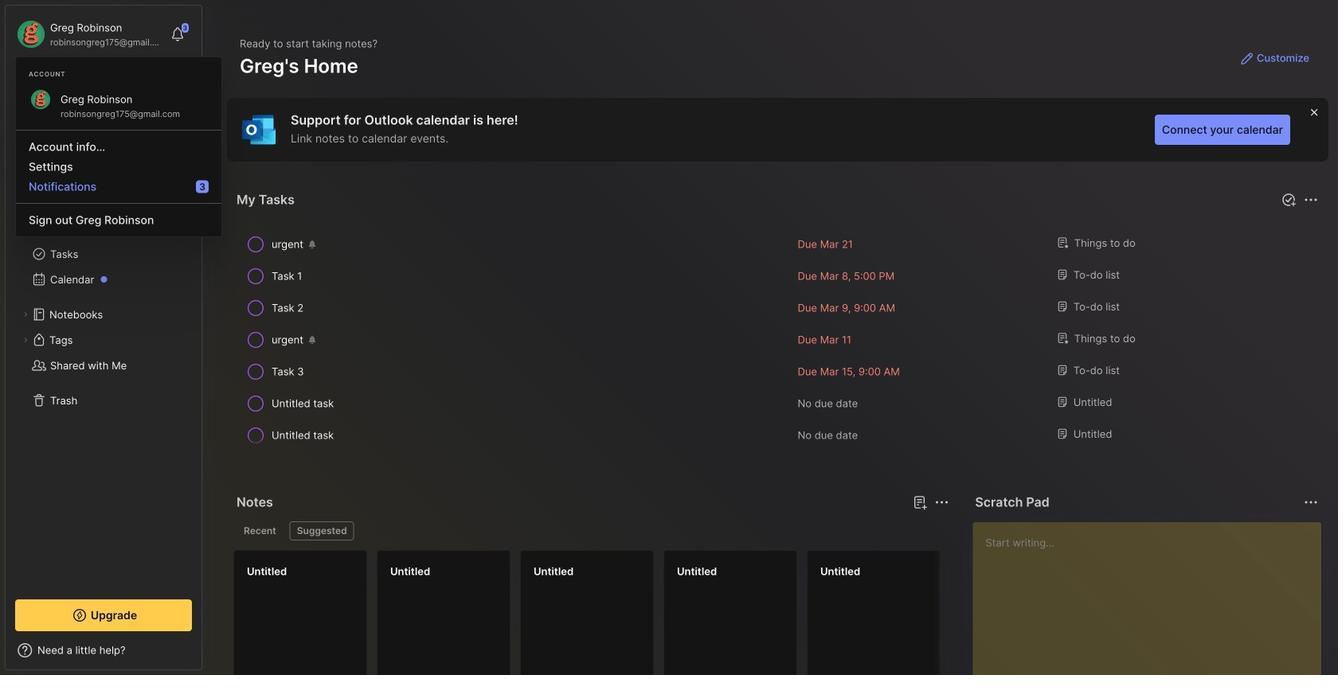Task type: locate. For each thing, give the bounding box(es) containing it.
expand tags image
[[21, 335, 30, 345]]

1 vertical spatial more actions image
[[1302, 493, 1321, 512]]

Search text field
[[44, 81, 171, 96]]

More actions field
[[1300, 189, 1322, 211], [931, 491, 953, 514], [1300, 491, 1322, 514]]

more actions image
[[1302, 190, 1321, 209], [1302, 493, 1321, 512]]

Account field
[[15, 18, 162, 50]]

row group
[[233, 229, 1322, 452], [233, 550, 1338, 675]]

tab
[[237, 522, 283, 541], [290, 522, 354, 541]]

click to collapse image
[[201, 646, 213, 665]]

2 more actions image from the top
[[1302, 493, 1321, 512]]

0 vertical spatial row group
[[233, 229, 1322, 452]]

0 vertical spatial more actions image
[[1302, 190, 1321, 209]]

None search field
[[44, 79, 171, 98]]

1 vertical spatial row group
[[233, 550, 1338, 675]]

0 horizontal spatial tab
[[237, 522, 283, 541]]

tab list
[[237, 522, 947, 541]]

tree
[[6, 155, 202, 585]]

1 horizontal spatial tab
[[290, 522, 354, 541]]

2 tab from the left
[[290, 522, 354, 541]]

tree inside main element
[[6, 155, 202, 585]]

WHAT'S NEW field
[[6, 638, 202, 664]]



Task type: vqa. For each thing, say whether or not it's contained in the screenshot.
Close survey modal Image
no



Task type: describe. For each thing, give the bounding box(es) containing it.
new task image
[[1281, 192, 1297, 208]]

1 tab from the left
[[237, 522, 283, 541]]

2 row group from the top
[[233, 550, 1338, 675]]

main element
[[0, 0, 207, 675]]

more actions image
[[932, 493, 951, 512]]

dropdown list menu
[[16, 123, 221, 230]]

1 more actions image from the top
[[1302, 190, 1321, 209]]

none search field inside main element
[[44, 79, 171, 98]]

Start writing… text field
[[986, 523, 1321, 675]]

1 row group from the top
[[233, 229, 1322, 452]]

expand notebooks image
[[21, 310, 30, 319]]



